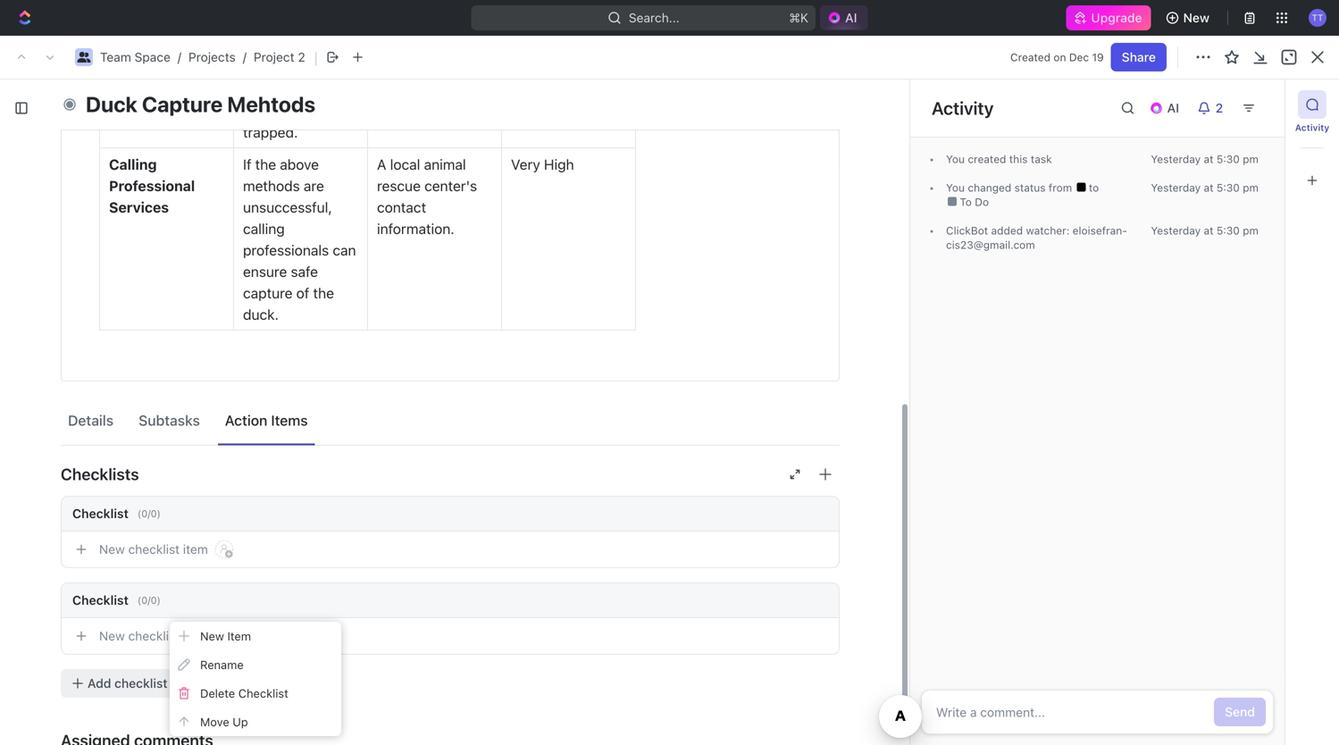 Task type: describe. For each thing, give the bounding box(es) containing it.
space for team space / projects / project 2 |
[[135, 50, 171, 64]]

on
[[1054, 51, 1066, 63]]

task
[[1031, 153, 1052, 165]]

1 vertical spatial checklist
[[128, 629, 180, 643]]

2 vertical spatial to
[[66, 424, 81, 436]]

duck capture mehtods
[[86, 92, 316, 117]]

get
[[295, 102, 316, 119]]

subtasks button
[[131, 404, 207, 437]]

up
[[312, 17, 328, 34]]

automations button
[[1177, 44, 1270, 71]]

assignees
[[478, 210, 530, 223]]

2 new checklist item from the top
[[99, 629, 208, 643]]

and
[[412, 38, 437, 55]]

you for you
[[946, 181, 965, 194]]

are inside if the above methods are unsuccessful, calling professionals can ensure safe capture of the duck.
[[304, 177, 324, 194]]

table link
[[271, 161, 307, 186]]

changed
[[968, 181, 1012, 194]]

0 vertical spatial add task
[[1210, 115, 1264, 130]]

action items
[[225, 412, 308, 429]]

unsuccessful,
[[243, 199, 332, 216]]

yesterday for changed status from
[[1151, 181, 1201, 194]]

upgrade link
[[1066, 5, 1151, 30]]

move
[[200, 715, 229, 729]]

a
[[377, 156, 386, 173]]

rename
[[200, 658, 244, 671]]

0 vertical spatial checklist
[[128, 542, 180, 557]]

project 2 link down "setting"
[[254, 50, 305, 64]]

activity inside task sidebar navigation "tab list"
[[1295, 122, 1330, 133]]

required.
[[377, 81, 435, 98]]

food for and
[[413, 59, 442, 76]]

user group image
[[17, 53, 28, 62]]

move up
[[200, 715, 248, 729]]

use template button
[[185, 669, 285, 698]]

watcher:
[[1026, 224, 1070, 237]]

trapped.
[[243, 124, 298, 141]]

1 vertical spatial add task button
[[193, 249, 269, 270]]

2 vertical spatial checklist
[[238, 687, 288, 700]]

high
[[544, 156, 574, 173]]

pm for changed status from
[[1243, 181, 1259, 194]]

1 5:30 from the top
[[1217, 153, 1240, 165]]

search...
[[629, 10, 680, 25]]

delete checklist
[[200, 687, 288, 700]]

from
[[1049, 181, 1072, 194]]

duck
[[86, 92, 137, 117]]

eloisefran
[[1073, 224, 1128, 237]]

safe
[[291, 263, 318, 280]]

projects link up capture
[[119, 46, 193, 68]]

1 at from the top
[[1204, 153, 1214, 165]]

task left 1
[[93, 311, 120, 326]]

upgrade
[[1091, 10, 1142, 25]]

if
[[243, 156, 251, 173]]

can inside if the above methods are unsuccessful, calling professionals can ensure safe capture of the duck.
[[333, 242, 356, 259]]

board link
[[117, 161, 156, 186]]

0 horizontal spatial do
[[84, 424, 100, 436]]

2 (0/0) from the top
[[138, 595, 161, 606]]

status
[[1015, 181, 1046, 194]]

task down the calling
[[238, 253, 262, 266]]

projects inside team space / projects / project 2 |
[[189, 50, 236, 64]]

capture
[[142, 92, 223, 117]]

2 horizontal spatial add task button
[[1200, 108, 1275, 137]]

checklists
[[61, 465, 139, 484]]

2 item from the top
[[183, 629, 208, 643]]

2 checklist (0/0) from the top
[[72, 593, 161, 608]]

by setting up a trap cage with food inside, ducks can walk in, then get trapped.
[[243, 17, 345, 141]]

1 (0/0) from the top
[[138, 508, 161, 520]]

2 / from the left
[[178, 50, 181, 64]]

0 horizontal spatial to do
[[66, 424, 100, 436]]

food for trap
[[243, 59, 272, 76]]

Search tasks... text field
[[1117, 203, 1296, 230]]

1 new checklist item from the top
[[99, 542, 208, 557]]

duck.
[[243, 306, 279, 323]]

added
[[991, 224, 1023, 237]]

clickbot
[[946, 224, 988, 237]]

methods
[[243, 177, 300, 194]]

activity inside task sidebar content section
[[932, 97, 994, 118]]

animal
[[424, 156, 466, 173]]

gantt link
[[336, 161, 373, 186]]

1 horizontal spatial add task
[[215, 253, 262, 266]]

0 horizontal spatial add task button
[[85, 370, 153, 392]]

team space / projects / project 2 |
[[100, 48, 318, 66]]

are inside the bird-friendly trap cage and some duck food are required.
[[446, 59, 466, 76]]

very high
[[511, 156, 574, 173]]

very
[[511, 156, 540, 173]]

1 horizontal spatial to
[[960, 196, 972, 208]]

professional
[[109, 177, 195, 194]]

center's
[[425, 177, 477, 194]]

eloisefran cis23@gmail.com
[[946, 224, 1128, 251]]

capture
[[243, 285, 293, 302]]

of
[[296, 285, 309, 302]]

with
[[308, 38, 335, 55]]

inside,
[[276, 59, 318, 76]]

bird-
[[377, 17, 409, 34]]

1 vertical spatial the
[[313, 285, 334, 302]]

1 share button from the left
[[1111, 43, 1167, 71]]

team space
[[33, 50, 104, 64]]

can inside by setting up a trap cage with food inside, ducks can walk in, then get trapped.
[[285, 81, 309, 98]]

task 1
[[93, 311, 129, 326]]

new up add checklist button on the bottom left
[[99, 629, 125, 643]]

add checklist
[[88, 676, 168, 691]]

added watcher:
[[988, 224, 1073, 237]]

a local animal rescue center's contact information.
[[377, 156, 481, 237]]

you created this task
[[946, 153, 1052, 165]]

use template
[[196, 676, 275, 691]]

1 vertical spatial checklist
[[72, 593, 129, 608]]

this
[[1009, 153, 1028, 165]]

new down checklists on the bottom left of the page
[[99, 542, 125, 557]]

item
[[227, 629, 251, 643]]

task up subtasks button
[[119, 374, 146, 388]]

calendar
[[189, 166, 242, 180]]

0 horizontal spatial 2
[[129, 107, 144, 136]]

ducks
[[243, 81, 282, 98]]

1 horizontal spatial 2
[[271, 50, 279, 64]]

assignees button
[[455, 206, 539, 227]]

contact
[[377, 199, 426, 216]]

subtasks
[[139, 412, 200, 429]]

0 horizontal spatial project 2
[[43, 107, 149, 136]]

details
[[68, 412, 114, 429]]

project down user group icon
[[43, 107, 123, 136]]

new item
[[200, 629, 251, 643]]

dec
[[1069, 51, 1089, 63]]

professionals
[[243, 242, 329, 259]]

progress
[[80, 253, 138, 266]]



Task type: vqa. For each thing, say whether or not it's contained in the screenshot.
the right "for"
no



Task type: locate. For each thing, give the bounding box(es) containing it.
1 vertical spatial (0/0)
[[138, 595, 161, 606]]

0 vertical spatial yesterday
[[1151, 153, 1201, 165]]

to do inside task sidebar content section
[[957, 196, 989, 208]]

1 you from the top
[[946, 153, 965, 165]]

/ down by
[[243, 50, 247, 64]]

add task up details
[[93, 374, 146, 388]]

gantt
[[340, 166, 373, 180]]

2 inside team space / projects / project 2 |
[[298, 50, 305, 64]]

1 vertical spatial add task
[[215, 253, 262, 266]]

3 5:30 from the top
[[1217, 224, 1240, 237]]

2 share button from the left
[[1113, 43, 1169, 71]]

trap down by
[[243, 38, 269, 55]]

team inside team space / projects / project 2 |
[[100, 50, 131, 64]]

checklist
[[128, 542, 180, 557], [128, 629, 180, 643], [114, 676, 168, 691]]

if the above methods are unsuccessful, calling professionals can ensure safe capture of the duck.
[[243, 156, 360, 323]]

to do up checklists on the bottom left of the page
[[66, 424, 100, 436]]

4 / from the left
[[243, 50, 247, 64]]

1
[[123, 311, 129, 326]]

add checklist button
[[61, 669, 178, 698]]

2 horizontal spatial add task
[[1210, 115, 1264, 130]]

/ right user group icon
[[112, 50, 115, 64]]

yesterday up search tasks... text box
[[1151, 181, 1201, 194]]

team right user group image
[[33, 50, 64, 64]]

yesterday at 5:30 pm down customize at the right of page
[[1151, 181, 1259, 194]]

at up customize at the right of page
[[1204, 153, 1214, 165]]

1 horizontal spatial cage
[[377, 38, 409, 55]]

some
[[440, 38, 476, 55]]

0 vertical spatial at
[[1204, 153, 1214, 165]]

1 horizontal spatial team
[[100, 50, 131, 64]]

to do down the changed at the right top
[[957, 196, 989, 208]]

0 vertical spatial new checklist item
[[99, 542, 208, 557]]

share button
[[1111, 43, 1167, 71], [1113, 43, 1169, 71]]

details button
[[61, 404, 121, 437]]

0 vertical spatial do
[[975, 196, 989, 208]]

0 horizontal spatial team
[[33, 50, 64, 64]]

2 share from the left
[[1124, 50, 1158, 64]]

(0/0) up add checklist
[[138, 595, 161, 606]]

2 vertical spatial add task
[[93, 374, 146, 388]]

1 vertical spatial new checklist item
[[99, 629, 208, 643]]

are down some
[[446, 59, 466, 76]]

2 up calling
[[129, 107, 144, 136]]

1 vertical spatial to do
[[66, 424, 100, 436]]

0 vertical spatial 5:30
[[1217, 153, 1240, 165]]

in,
[[243, 102, 258, 119]]

2 yesterday at 5:30 pm from the top
[[1151, 181, 1259, 194]]

customize button
[[1164, 161, 1255, 186]]

items
[[271, 412, 308, 429]]

action items button
[[218, 404, 315, 437]]

new inside new button
[[1184, 10, 1210, 25]]

task up customize at the right of page
[[1237, 115, 1264, 130]]

yesterday up customize at the right of page
[[1151, 153, 1201, 165]]

0 horizontal spatial food
[[243, 59, 272, 76]]

0 vertical spatial the
[[255, 156, 276, 173]]

trap inside by setting up a trap cage with food inside, ducks can walk in, then get trapped.
[[243, 38, 269, 55]]

space up capture
[[135, 50, 171, 64]]

changed status from
[[965, 181, 1075, 194]]

1 horizontal spatial food
[[413, 59, 442, 76]]

2 yesterday from the top
[[1151, 181, 1201, 194]]

1 horizontal spatial to do
[[957, 196, 989, 208]]

2 left |
[[298, 50, 305, 64]]

send button
[[1214, 698, 1266, 726]]

team for team space
[[33, 50, 64, 64]]

search
[[1056, 166, 1097, 180]]

0 horizontal spatial space
[[68, 50, 104, 64]]

2 cage from the left
[[377, 38, 409, 55]]

calling
[[109, 156, 157, 173]]

send
[[1225, 705, 1255, 719]]

project inside team space / projects / project 2 |
[[254, 50, 295, 64]]

team right user group icon
[[100, 50, 131, 64]]

1 vertical spatial do
[[84, 424, 100, 436]]

to down the changed at the right top
[[960, 196, 972, 208]]

project down "setting"
[[254, 50, 295, 64]]

1 / from the left
[[112, 50, 115, 64]]

2 at from the top
[[1204, 181, 1214, 194]]

2 horizontal spatial to
[[1089, 181, 1099, 194]]

1 vertical spatial yesterday at 5:30 pm
[[1151, 181, 1259, 194]]

use
[[196, 676, 219, 691]]

1 vertical spatial trap
[[243, 38, 269, 55]]

2 vertical spatial yesterday
[[1151, 224, 1201, 237]]

|
[[314, 48, 318, 66]]

1 horizontal spatial trap
[[461, 17, 488, 34]]

1 share from the left
[[1122, 50, 1156, 64]]

project 2 down by
[[226, 50, 279, 64]]

0 vertical spatial pm
[[1243, 153, 1259, 165]]

the right of
[[313, 285, 334, 302]]

add task button up details
[[85, 370, 153, 392]]

board
[[121, 166, 156, 180]]

activity
[[932, 97, 994, 118], [1295, 122, 1330, 133]]

2 you from the top
[[946, 181, 965, 194]]

new left item
[[200, 629, 224, 643]]

1 pm from the top
[[1243, 153, 1259, 165]]

1 space from the left
[[68, 50, 104, 64]]

2 food from the left
[[413, 59, 442, 76]]

at down customize at the right of page
[[1204, 181, 1214, 194]]

by
[[243, 17, 260, 34]]

checklist (0/0) up add checklist button on the bottom left
[[72, 593, 161, 608]]

space
[[68, 50, 104, 64], [135, 50, 171, 64]]

template
[[222, 676, 275, 691]]

yesterday
[[1151, 153, 1201, 165], [1151, 181, 1201, 194], [1151, 224, 1201, 237]]

trap up some
[[461, 17, 488, 34]]

project 2 up calling
[[43, 107, 149, 136]]

1 horizontal spatial are
[[446, 59, 466, 76]]

new up automations
[[1184, 10, 1210, 25]]

calendar link
[[185, 161, 242, 186]]

are down above
[[304, 177, 324, 194]]

projects up duck capture mehtods
[[189, 50, 236, 64]]

cage inside by setting up a trap cage with food inside, ducks can walk in, then get trapped.
[[273, 38, 305, 55]]

0 vertical spatial to do
[[957, 196, 989, 208]]

1 team from the left
[[33, 50, 64, 64]]

2 vertical spatial pm
[[1243, 224, 1259, 237]]

do inside task sidebar content section
[[975, 196, 989, 208]]

checklists button
[[61, 453, 840, 496]]

team space link
[[11, 46, 108, 68], [100, 50, 171, 64]]

3 yesterday from the top
[[1151, 224, 1201, 237]]

5:30 for added watcher:
[[1217, 224, 1240, 237]]

add task button down the calling
[[193, 249, 269, 270]]

do up checklists on the bottom left of the page
[[84, 424, 100, 436]]

calling
[[243, 220, 285, 237]]

0 vertical spatial (0/0)
[[138, 508, 161, 520]]

/ up capture
[[178, 50, 181, 64]]

checklist inside button
[[114, 676, 168, 691]]

1 horizontal spatial space
[[135, 50, 171, 64]]

you left the changed at the right top
[[946, 181, 965, 194]]

task 1 link
[[88, 306, 352, 331]]

2 pm from the top
[[1243, 181, 1259, 194]]

services
[[109, 199, 169, 216]]

at for changed status from
[[1204, 181, 1214, 194]]

1 item from the top
[[183, 542, 208, 557]]

add inside button
[[88, 676, 111, 691]]

3 yesterday at 5:30 pm from the top
[[1151, 224, 1259, 237]]

team for team space / projects / project 2 |
[[100, 50, 131, 64]]

checklist (0/0)
[[72, 506, 161, 521], [72, 593, 161, 608]]

above
[[280, 156, 319, 173]]

to down search
[[1089, 181, 1099, 194]]

0 horizontal spatial are
[[304, 177, 324, 194]]

cage up the duck
[[377, 38, 409, 55]]

at for added watcher:
[[1204, 224, 1214, 237]]

team
[[33, 50, 64, 64], [100, 50, 131, 64]]

1 projects from the left
[[141, 50, 188, 64]]

checklist up up
[[238, 687, 288, 700]]

new button
[[1159, 4, 1221, 32]]

1 vertical spatial activity
[[1295, 122, 1330, 133]]

you left created
[[946, 153, 965, 165]]

table
[[275, 166, 307, 180]]

1 horizontal spatial can
[[333, 242, 356, 259]]

0 horizontal spatial activity
[[932, 97, 994, 118]]

space inside team space / projects / project 2 |
[[135, 50, 171, 64]]

information.
[[377, 220, 455, 237]]

created
[[1011, 51, 1051, 63]]

cis23@gmail.com
[[946, 224, 1128, 251]]

team space link up duck
[[11, 46, 108, 68]]

project down by
[[226, 50, 268, 64]]

yesterday at 5:30 pm down customize button at right
[[1151, 224, 1259, 237]]

0 vertical spatial activity
[[932, 97, 994, 118]]

1 vertical spatial are
[[304, 177, 324, 194]]

0 horizontal spatial add task
[[93, 374, 146, 388]]

1 vertical spatial yesterday
[[1151, 181, 1201, 194]]

3 pm from the top
[[1243, 224, 1259, 237]]

0 vertical spatial trap
[[461, 17, 488, 34]]

5:30
[[1217, 153, 1240, 165], [1217, 181, 1240, 194], [1217, 224, 1240, 237]]

1 checklist (0/0) from the top
[[72, 506, 161, 521]]

1 horizontal spatial add task button
[[193, 249, 269, 270]]

0 vertical spatial are
[[446, 59, 466, 76]]

cage inside the bird-friendly trap cage and some duck food are required.
[[377, 38, 409, 55]]

at down customize button at right
[[1204, 224, 1214, 237]]

projects link up duck capture mehtods
[[189, 50, 236, 64]]

search button
[[1033, 161, 1103, 186]]

pm for added watcher:
[[1243, 224, 1259, 237]]

checklist
[[72, 506, 129, 521], [72, 593, 129, 608], [238, 687, 288, 700]]

1 yesterday at 5:30 pm from the top
[[1151, 153, 1259, 165]]

1 horizontal spatial do
[[975, 196, 989, 208]]

1 horizontal spatial activity
[[1295, 122, 1330, 133]]

cage down "setting"
[[273, 38, 305, 55]]

1 cage from the left
[[273, 38, 305, 55]]

0 vertical spatial add task button
[[1200, 108, 1275, 137]]

0 horizontal spatial trap
[[243, 38, 269, 55]]

created
[[968, 153, 1006, 165]]

cage
[[273, 38, 305, 55], [377, 38, 409, 55]]

bird-friendly trap cage and some duck food are required.
[[377, 17, 491, 98]]

the right if at the left
[[255, 156, 276, 173]]

you
[[946, 153, 965, 165], [946, 181, 965, 194]]

2 down "setting"
[[271, 50, 279, 64]]

0 vertical spatial item
[[183, 542, 208, 557]]

action
[[225, 412, 267, 429]]

user group image
[[77, 52, 91, 63]]

food up ducks
[[243, 59, 272, 76]]

team space link right user group icon
[[100, 50, 171, 64]]

add task up customize at the right of page
[[1210, 115, 1264, 130]]

yesterday at 5:30 pm for changed status from
[[1151, 181, 1259, 194]]

setting
[[263, 17, 308, 34]]

2 projects from the left
[[189, 50, 236, 64]]

are
[[446, 59, 466, 76], [304, 177, 324, 194]]

(0/0) down checklists on the bottom left of the page
[[138, 508, 161, 520]]

yesterday for added watcher:
[[1151, 224, 1201, 237]]

0 horizontal spatial to
[[66, 424, 81, 436]]

0 horizontal spatial cage
[[273, 38, 305, 55]]

to up checklists on the bottom left of the page
[[66, 424, 81, 436]]

1 vertical spatial item
[[183, 629, 208, 643]]

1 vertical spatial 5:30
[[1217, 181, 1240, 194]]

0 vertical spatial checklist (0/0)
[[72, 506, 161, 521]]

1 vertical spatial to
[[960, 196, 972, 208]]

trap
[[461, 17, 488, 34], [243, 38, 269, 55]]

add task down the calling
[[215, 253, 262, 266]]

can down inside,
[[285, 81, 309, 98]]

checklist up add checklist button on the bottom left
[[72, 593, 129, 608]]

project 2 link down by
[[203, 46, 283, 68]]

1 vertical spatial checklist (0/0)
[[72, 593, 161, 608]]

do down the changed at the right top
[[975, 196, 989, 208]]

2 vertical spatial add task button
[[85, 370, 153, 392]]

1 vertical spatial at
[[1204, 181, 1214, 194]]

space for team space
[[68, 50, 104, 64]]

checklist (0/0) down checklists on the bottom left of the page
[[72, 506, 161, 521]]

2
[[271, 50, 279, 64], [298, 50, 305, 64], [129, 107, 144, 136]]

projects link
[[119, 46, 193, 68], [189, 50, 236, 64]]

3 at from the top
[[1204, 224, 1214, 237]]

0 horizontal spatial can
[[285, 81, 309, 98]]

1 horizontal spatial the
[[313, 285, 334, 302]]

projects up capture
[[141, 50, 188, 64]]

0 horizontal spatial the
[[255, 156, 276, 173]]

0 vertical spatial can
[[285, 81, 309, 98]]

duck
[[377, 59, 409, 76]]

add task button up customize at the right of page
[[1200, 108, 1275, 137]]

walk
[[313, 81, 342, 98]]

0 vertical spatial checklist
[[72, 506, 129, 521]]

you for you created this task
[[946, 153, 965, 165]]

can right professionals
[[333, 242, 356, 259]]

2 vertical spatial 5:30
[[1217, 224, 1240, 237]]

yesterday down customize button at right
[[1151, 224, 1201, 237]]

2 team from the left
[[100, 50, 131, 64]]

0 vertical spatial yesterday at 5:30 pm
[[1151, 153, 1259, 165]]

0 vertical spatial to
[[1089, 181, 1099, 194]]

pm
[[1243, 153, 1259, 165], [1243, 181, 1259, 194], [1243, 224, 1259, 237]]

1 vertical spatial pm
[[1243, 181, 1259, 194]]

project 2 link
[[203, 46, 283, 68], [254, 50, 305, 64]]

2 vertical spatial checklist
[[114, 676, 168, 691]]

1 vertical spatial you
[[946, 181, 965, 194]]

/ up duck capture mehtods
[[196, 50, 200, 64]]

2 vertical spatial at
[[1204, 224, 1214, 237]]

3 / from the left
[[196, 50, 200, 64]]

1 yesterday from the top
[[1151, 153, 1201, 165]]

food inside by setting up a trap cage with food inside, ducks can walk in, then get trapped.
[[243, 59, 272, 76]]

customize
[[1187, 166, 1250, 180]]

1 vertical spatial project 2
[[43, 107, 149, 136]]

/
[[112, 50, 115, 64], [178, 50, 181, 64], [196, 50, 200, 64], [243, 50, 247, 64]]

created on dec 19
[[1011, 51, 1104, 63]]

0 vertical spatial project 2
[[226, 50, 279, 64]]

ensure
[[243, 263, 287, 280]]

friendly
[[409, 17, 458, 34]]

⌘k
[[789, 10, 809, 25]]

task sidebar navigation tab list
[[1293, 90, 1332, 195]]

trap inside the bird-friendly trap cage and some duck food are required.
[[461, 17, 488, 34]]

2 vertical spatial yesterday at 5:30 pm
[[1151, 224, 1259, 237]]

0 vertical spatial you
[[946, 153, 965, 165]]

1 vertical spatial can
[[333, 242, 356, 259]]

up
[[233, 715, 248, 729]]

checklist down checklists on the bottom left of the page
[[72, 506, 129, 521]]

2 5:30 from the top
[[1217, 181, 1240, 194]]

in
[[66, 253, 77, 266]]

2 space from the left
[[135, 50, 171, 64]]

task sidebar content section
[[910, 80, 1285, 745]]

1 food from the left
[[243, 59, 272, 76]]

yesterday at 5:30 pm for added watcher:
[[1151, 224, 1259, 237]]

space up duck
[[68, 50, 104, 64]]

5:30 for changed status from
[[1217, 181, 1240, 194]]

yesterday at 5:30 pm up customize at the right of page
[[1151, 153, 1259, 165]]

2 horizontal spatial 2
[[298, 50, 305, 64]]

new
[[1184, 10, 1210, 25], [99, 542, 125, 557], [99, 629, 125, 643], [200, 629, 224, 643]]

1 horizontal spatial project 2
[[226, 50, 279, 64]]

automations
[[1186, 50, 1261, 64]]

food down and
[[413, 59, 442, 76]]

food inside the bird-friendly trap cage and some duck food are required.
[[413, 59, 442, 76]]



